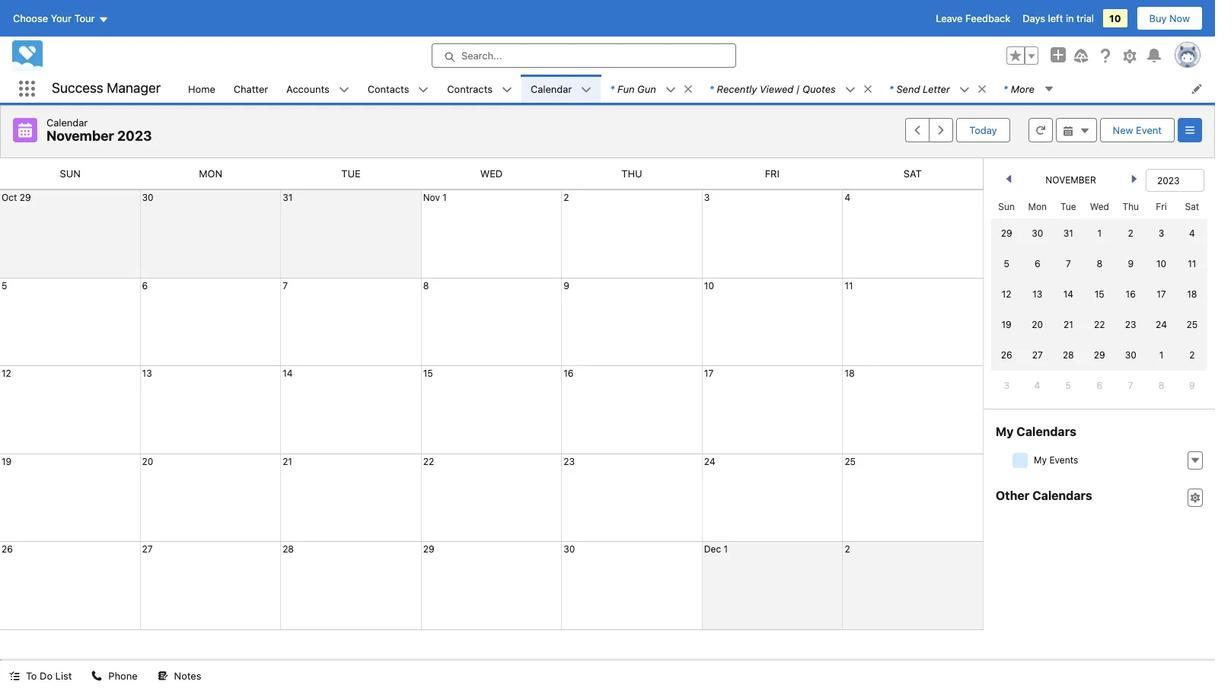 Task type: locate. For each thing, give the bounding box(es) containing it.
sun inside grid
[[999, 201, 1015, 213]]

1 vertical spatial 8
[[423, 280, 429, 291]]

0 horizontal spatial 27
[[142, 544, 153, 556]]

list
[[179, 75, 1216, 103]]

my for my calendars
[[996, 425, 1014, 439]]

today
[[970, 124, 998, 136]]

18
[[1188, 289, 1198, 300], [845, 368, 855, 380]]

calendars
[[1017, 425, 1077, 439], [1033, 489, 1093, 503]]

1 list item from the left
[[601, 75, 701, 103]]

0 horizontal spatial 11
[[845, 280, 854, 291]]

today button
[[957, 118, 1011, 142]]

19 button
[[2, 456, 12, 468]]

15 button
[[423, 368, 433, 380]]

days left in trial
[[1023, 12, 1095, 24]]

1 horizontal spatial 28
[[1063, 350, 1075, 361]]

gun
[[638, 83, 656, 95]]

grid
[[992, 195, 1208, 401]]

26
[[1002, 350, 1013, 361], [2, 544, 13, 556]]

1 horizontal spatial 2 button
[[845, 544, 851, 556]]

16
[[1126, 289, 1136, 300], [564, 368, 574, 380]]

calendar november 2023
[[46, 117, 152, 144]]

home link
[[179, 75, 225, 103]]

text default image down search... button
[[581, 84, 592, 95]]

13 inside grid
[[1033, 289, 1043, 300]]

1 horizontal spatial 27
[[1033, 350, 1043, 361]]

calendar inside calendar november 2023
[[46, 117, 88, 129]]

0 vertical spatial 6
[[1035, 258, 1041, 270]]

text default image inside phone button
[[92, 671, 102, 682]]

0 vertical spatial 19
[[1002, 319, 1012, 331]]

1 horizontal spatial wed
[[1091, 201, 1110, 213]]

5
[[1004, 258, 1010, 270], [2, 280, 7, 291], [1066, 380, 1072, 392]]

0 vertical spatial 23
[[1126, 319, 1137, 331]]

1 horizontal spatial november
[[1046, 174, 1097, 186]]

1 vertical spatial 12
[[2, 368, 11, 380]]

0 horizontal spatial 6
[[142, 280, 148, 291]]

contracts link
[[438, 75, 502, 103]]

1 horizontal spatial 23
[[1126, 319, 1137, 331]]

1 horizontal spatial 22
[[1095, 319, 1106, 331]]

0 horizontal spatial 28
[[283, 544, 294, 556]]

fri
[[765, 168, 780, 180], [1157, 201, 1168, 213]]

notes
[[174, 670, 201, 683]]

1 vertical spatial 3
[[1159, 228, 1165, 239]]

1 vertical spatial 30 button
[[564, 544, 575, 556]]

1 vertical spatial 24
[[705, 456, 716, 468]]

15
[[1095, 289, 1105, 300], [423, 368, 433, 380]]

0 vertical spatial tue
[[342, 168, 361, 180]]

1 vertical spatial 15
[[423, 368, 433, 380]]

0 vertical spatial 30 button
[[142, 192, 154, 203]]

3 * from the left
[[890, 83, 894, 95]]

28 button
[[283, 544, 294, 556]]

1 vertical spatial 31
[[1064, 228, 1074, 239]]

20
[[1032, 319, 1044, 331], [142, 456, 153, 468]]

success
[[52, 80, 103, 96]]

0 horizontal spatial 30 button
[[142, 192, 154, 203]]

group
[[1007, 46, 1039, 65], [906, 118, 954, 142]]

14 inside grid
[[1064, 289, 1074, 300]]

0 horizontal spatial text default image
[[581, 84, 592, 95]]

3
[[705, 192, 710, 203], [1159, 228, 1165, 239], [1004, 380, 1010, 392]]

31 button
[[283, 192, 293, 203]]

0 vertical spatial 20
[[1032, 319, 1044, 331]]

my
[[996, 425, 1014, 439], [1035, 455, 1047, 466]]

calendar down success on the top left of page
[[46, 117, 88, 129]]

1 vertical spatial 20
[[142, 456, 153, 468]]

1 vertical spatial my
[[1035, 455, 1047, 466]]

11
[[1189, 258, 1197, 270], [845, 280, 854, 291]]

1 vertical spatial 13
[[142, 368, 152, 380]]

dec 1 button
[[705, 544, 728, 556]]

buy now button
[[1137, 6, 1204, 30]]

1 vertical spatial 25
[[845, 456, 856, 468]]

letter
[[923, 83, 951, 95]]

calendars for my calendars
[[1017, 425, 1077, 439]]

fri inside grid
[[1157, 201, 1168, 213]]

oct 29 button
[[2, 192, 31, 203]]

calendar link
[[522, 75, 581, 103]]

0 horizontal spatial 20
[[142, 456, 153, 468]]

17
[[1157, 289, 1167, 300], [705, 368, 714, 380]]

my up hide items image on the bottom right of page
[[996, 425, 1014, 439]]

|
[[797, 83, 800, 95]]

4
[[845, 192, 851, 203], [1190, 228, 1196, 239], [1035, 380, 1041, 392]]

0 horizontal spatial wed
[[480, 168, 503, 180]]

mon
[[199, 168, 222, 180], [1029, 201, 1047, 213]]

days
[[1023, 12, 1046, 24]]

chatter
[[234, 83, 268, 95]]

1 vertical spatial november
[[1046, 174, 1097, 186]]

calendar for calendar
[[531, 83, 572, 95]]

1 vertical spatial tue
[[1061, 201, 1077, 213]]

* left send
[[890, 83, 894, 95]]

1 horizontal spatial text default image
[[977, 84, 988, 94]]

sat
[[904, 168, 922, 180], [1186, 201, 1200, 213]]

22
[[1095, 319, 1106, 331], [423, 456, 434, 468]]

0 horizontal spatial 19
[[2, 456, 12, 468]]

my right hide items image on the bottom right of page
[[1035, 455, 1047, 466]]

27 inside grid
[[1033, 350, 1043, 361]]

1 horizontal spatial mon
[[1029, 201, 1047, 213]]

feedback
[[966, 12, 1011, 24]]

0 vertical spatial 10
[[1110, 12, 1122, 24]]

20 inside grid
[[1032, 319, 1044, 331]]

text default image inside accounts list item
[[339, 84, 349, 95]]

phone button
[[83, 661, 147, 692]]

1 vertical spatial 16
[[564, 368, 574, 380]]

group down letter on the top
[[906, 118, 954, 142]]

calendar
[[531, 83, 572, 95], [46, 117, 88, 129]]

7
[[1066, 258, 1072, 270], [283, 280, 288, 291], [1129, 380, 1134, 392]]

4 * from the left
[[1004, 83, 1008, 95]]

* left "fun"
[[610, 83, 615, 95]]

1 horizontal spatial 19
[[1002, 319, 1012, 331]]

* left more
[[1004, 83, 1008, 95]]

3 list item from the left
[[880, 75, 995, 103]]

choose
[[13, 12, 48, 24]]

trial
[[1077, 12, 1095, 24]]

0 horizontal spatial 5
[[2, 280, 7, 291]]

left
[[1049, 12, 1064, 24]]

31 inside grid
[[1064, 228, 1074, 239]]

1 vertical spatial 5
[[2, 280, 7, 291]]

tue inside grid
[[1061, 201, 1077, 213]]

0 vertical spatial 14
[[1064, 289, 1074, 300]]

1 horizontal spatial 12
[[1002, 289, 1012, 300]]

1 horizontal spatial tue
[[1061, 201, 1077, 213]]

0 vertical spatial 28
[[1063, 350, 1075, 361]]

2 vertical spatial 6
[[1097, 380, 1103, 392]]

text default image left the * more
[[977, 84, 988, 94]]

tue
[[342, 168, 361, 180], [1061, 201, 1077, 213]]

0 vertical spatial 25
[[1187, 319, 1198, 331]]

list containing home
[[179, 75, 1216, 103]]

2 * from the left
[[710, 83, 714, 95]]

november
[[46, 128, 114, 144], [1046, 174, 1097, 186]]

text default image
[[683, 84, 694, 94], [863, 84, 874, 94], [1044, 84, 1055, 94], [339, 84, 349, 95], [419, 84, 429, 95], [502, 84, 513, 95], [666, 84, 676, 95], [845, 84, 856, 95], [960, 84, 970, 95], [1063, 125, 1074, 136], [1080, 125, 1091, 136], [1191, 455, 1201, 466], [1191, 493, 1201, 504], [9, 671, 20, 682], [92, 671, 102, 682], [157, 671, 168, 682]]

grid containing sun
[[992, 195, 1208, 401]]

1 horizontal spatial group
[[1007, 46, 1039, 65]]

0 vertical spatial calendars
[[1017, 425, 1077, 439]]

1 * from the left
[[610, 83, 615, 95]]

calendars for other calendars
[[1033, 489, 1093, 503]]

0 vertical spatial thu
[[622, 168, 643, 180]]

0 vertical spatial 12
[[1002, 289, 1012, 300]]

2 horizontal spatial 3
[[1159, 228, 1165, 239]]

0 horizontal spatial 8
[[423, 280, 429, 291]]

notes button
[[148, 661, 211, 692]]

list item
[[601, 75, 701, 103], [701, 75, 880, 103], [880, 75, 995, 103]]

1 vertical spatial group
[[906, 118, 954, 142]]

0 vertical spatial november
[[46, 128, 114, 144]]

0 horizontal spatial november
[[46, 128, 114, 144]]

0 vertical spatial 3
[[705, 192, 710, 203]]

12
[[1002, 289, 1012, 300], [2, 368, 11, 380]]

1 horizontal spatial 5
[[1004, 258, 1010, 270]]

1 vertical spatial 11
[[845, 280, 854, 291]]

0 horizontal spatial 9
[[564, 280, 570, 291]]

18 inside grid
[[1188, 289, 1198, 300]]

text default image
[[977, 84, 988, 94], [581, 84, 592, 95]]

calendars down events
[[1033, 489, 1093, 503]]

text default image inside list item
[[977, 84, 988, 94]]

8
[[1097, 258, 1103, 270], [423, 280, 429, 291], [1159, 380, 1165, 392]]

text default image inside notes button
[[157, 671, 168, 682]]

chatter link
[[225, 75, 277, 103]]

0 vertical spatial 24
[[1156, 319, 1168, 331]]

7 button
[[283, 280, 288, 291]]

text default image inside to do list 'button'
[[9, 671, 20, 682]]

2 horizontal spatial 5
[[1066, 380, 1072, 392]]

30
[[142, 192, 154, 203], [1032, 228, 1044, 239], [1126, 350, 1137, 361], [564, 544, 575, 556]]

* for * recently viewed | quotes
[[710, 83, 714, 95]]

0 horizontal spatial 17
[[705, 368, 714, 380]]

1 horizontal spatial thu
[[1123, 201, 1140, 213]]

1 vertical spatial 10
[[1157, 258, 1167, 270]]

23
[[1126, 319, 1137, 331], [564, 456, 575, 468]]

2 list item from the left
[[701, 75, 880, 103]]

*
[[610, 83, 615, 95], [710, 83, 714, 95], [890, 83, 894, 95], [1004, 83, 1008, 95]]

1 vertical spatial sat
[[1186, 201, 1200, 213]]

calendar down search... button
[[531, 83, 572, 95]]

thu inside grid
[[1123, 201, 1140, 213]]

0 vertical spatial sun
[[60, 168, 81, 180]]

accounts
[[287, 83, 330, 95]]

fun
[[618, 83, 635, 95]]

home
[[188, 83, 215, 95]]

* left recently
[[710, 83, 714, 95]]

1 horizontal spatial 31
[[1064, 228, 1074, 239]]

1 vertical spatial 26
[[2, 544, 13, 556]]

contracts list item
[[438, 75, 522, 103]]

calendar inside list item
[[531, 83, 572, 95]]

1 vertical spatial sun
[[999, 201, 1015, 213]]

20 button
[[142, 456, 153, 468]]

contracts
[[447, 83, 493, 95]]

1 horizontal spatial calendar
[[531, 83, 572, 95]]

1 vertical spatial mon
[[1029, 201, 1047, 213]]

6
[[1035, 258, 1041, 270], [142, 280, 148, 291], [1097, 380, 1103, 392]]

28
[[1063, 350, 1075, 361], [283, 544, 294, 556]]

1 vertical spatial thu
[[1123, 201, 1140, 213]]

0 vertical spatial 16
[[1126, 289, 1136, 300]]

0 horizontal spatial 24
[[705, 456, 716, 468]]

1 horizontal spatial 17
[[1157, 289, 1167, 300]]

2 vertical spatial 7
[[1129, 380, 1134, 392]]

my for my events
[[1035, 455, 1047, 466]]

group up more
[[1007, 46, 1039, 65]]

calendars up my events in the bottom right of the page
[[1017, 425, 1077, 439]]

1 vertical spatial 23
[[564, 456, 575, 468]]

in
[[1066, 12, 1075, 24]]

0 horizontal spatial 25
[[845, 456, 856, 468]]



Task type: describe. For each thing, give the bounding box(es) containing it.
0 horizontal spatial 18
[[845, 368, 855, 380]]

choose your tour button
[[12, 6, 109, 30]]

0 horizontal spatial 31
[[283, 192, 293, 203]]

nov
[[423, 192, 440, 203]]

quotes
[[803, 83, 836, 95]]

buy
[[1150, 12, 1167, 24]]

26 inside grid
[[1002, 350, 1013, 361]]

26 button
[[2, 544, 13, 556]]

29 button
[[423, 544, 435, 556]]

my calendars
[[996, 425, 1077, 439]]

dec 1
[[705, 544, 728, 556]]

dec
[[705, 544, 721, 556]]

1 horizontal spatial 11
[[1189, 258, 1197, 270]]

* for * fun gun
[[610, 83, 615, 95]]

18 button
[[845, 368, 855, 380]]

do
[[40, 670, 53, 683]]

21 button
[[283, 456, 292, 468]]

manager
[[107, 80, 161, 96]]

17 button
[[705, 368, 714, 380]]

25 inside grid
[[1187, 319, 1198, 331]]

2 horizontal spatial 7
[[1129, 380, 1134, 392]]

3 button
[[705, 192, 710, 203]]

accounts link
[[277, 75, 339, 103]]

text default image inside calendar list item
[[581, 84, 592, 95]]

0 horizontal spatial thu
[[622, 168, 643, 180]]

* recently viewed | quotes
[[710, 83, 836, 95]]

0 horizontal spatial 12
[[2, 368, 11, 380]]

2 horizontal spatial 9
[[1190, 380, 1196, 392]]

2 horizontal spatial 6
[[1097, 380, 1103, 392]]

events
[[1050, 455, 1079, 466]]

1 horizontal spatial 9
[[1128, 258, 1134, 270]]

16 button
[[564, 368, 574, 380]]

1 vertical spatial 14
[[283, 368, 293, 380]]

1 horizontal spatial 8
[[1097, 258, 1103, 270]]

0 horizontal spatial sat
[[904, 168, 922, 180]]

10 button
[[705, 280, 715, 291]]

0 horizontal spatial 23
[[564, 456, 575, 468]]

accounts list item
[[277, 75, 359, 103]]

21 inside grid
[[1064, 319, 1074, 331]]

1 horizontal spatial sat
[[1186, 201, 1200, 213]]

calendar for calendar november 2023
[[46, 117, 88, 129]]

nov 1 button
[[423, 192, 447, 203]]

14 button
[[283, 368, 293, 380]]

text default image inside contracts list item
[[502, 84, 513, 95]]

1 vertical spatial 2 button
[[845, 544, 851, 556]]

11 button
[[845, 280, 854, 291]]

4 button
[[845, 192, 851, 203]]

0 horizontal spatial tue
[[342, 168, 361, 180]]

new event
[[1113, 124, 1162, 136]]

your
[[51, 12, 72, 24]]

recently
[[717, 83, 757, 95]]

0 vertical spatial 17
[[1157, 289, 1167, 300]]

2023
[[117, 128, 152, 144]]

phone
[[108, 670, 138, 683]]

send
[[897, 83, 921, 95]]

1 horizontal spatial 7
[[1066, 258, 1072, 270]]

0 horizontal spatial sun
[[60, 168, 81, 180]]

* for * send letter
[[890, 83, 894, 95]]

27 button
[[142, 544, 153, 556]]

choose your tour
[[13, 12, 95, 24]]

november inside calendar november 2023
[[46, 128, 114, 144]]

to
[[26, 670, 37, 683]]

contacts
[[368, 83, 409, 95]]

0 vertical spatial 15
[[1095, 289, 1105, 300]]

buy now
[[1150, 12, 1191, 24]]

2 horizontal spatial 4
[[1190, 228, 1196, 239]]

0 horizontal spatial 10
[[705, 280, 715, 291]]

contacts list item
[[359, 75, 438, 103]]

1 vertical spatial 19
[[2, 456, 12, 468]]

1 horizontal spatial 3
[[1004, 380, 1010, 392]]

1 vertical spatial 9
[[564, 280, 570, 291]]

* send letter
[[890, 83, 951, 95]]

wed inside grid
[[1091, 201, 1110, 213]]

oct 29
[[2, 192, 31, 203]]

0 horizontal spatial 26
[[2, 544, 13, 556]]

0 horizontal spatial 4
[[845, 192, 851, 203]]

0 vertical spatial 5
[[1004, 258, 1010, 270]]

8 button
[[423, 280, 429, 291]]

* fun gun
[[610, 83, 656, 95]]

new event button
[[1100, 118, 1175, 142]]

0 horizontal spatial 16
[[564, 368, 574, 380]]

0 vertical spatial 22
[[1095, 319, 1106, 331]]

more
[[1011, 83, 1035, 95]]

hide items image
[[1013, 453, 1028, 468]]

my events
[[1035, 455, 1079, 466]]

calendar list item
[[522, 75, 601, 103]]

leave
[[936, 12, 963, 24]]

contacts link
[[359, 75, 419, 103]]

2 horizontal spatial 10
[[1157, 258, 1167, 270]]

19 inside grid
[[1002, 319, 1012, 331]]

1 vertical spatial 17
[[705, 368, 714, 380]]

viewed
[[760, 83, 794, 95]]

16 inside grid
[[1126, 289, 1136, 300]]

other calendars
[[996, 489, 1093, 503]]

nov 1
[[423, 192, 447, 203]]

1 horizontal spatial 30 button
[[564, 544, 575, 556]]

1 vertical spatial 7
[[283, 280, 288, 291]]

0 vertical spatial wed
[[480, 168, 503, 180]]

event
[[1137, 124, 1162, 136]]

to do list
[[26, 670, 72, 683]]

5 button
[[2, 280, 7, 291]]

0 horizontal spatial 15
[[423, 368, 433, 380]]

6 button
[[142, 280, 148, 291]]

0 horizontal spatial 22
[[423, 456, 434, 468]]

* more
[[1004, 83, 1035, 95]]

now
[[1170, 12, 1191, 24]]

list
[[55, 670, 72, 683]]

tour
[[74, 12, 95, 24]]

0 horizontal spatial 21
[[283, 456, 292, 468]]

1 horizontal spatial 10
[[1110, 12, 1122, 24]]

leave feedback
[[936, 12, 1011, 24]]

9 button
[[564, 280, 570, 291]]

to do list button
[[0, 661, 81, 692]]

0 vertical spatial group
[[1007, 46, 1039, 65]]

1 horizontal spatial 6
[[1035, 258, 1041, 270]]

search... button
[[432, 43, 737, 68]]

1 horizontal spatial 4
[[1035, 380, 1041, 392]]

new
[[1113, 124, 1134, 136]]

13 button
[[142, 368, 152, 380]]

12 button
[[2, 368, 11, 380]]

search...
[[462, 50, 502, 62]]

2 horizontal spatial 8
[[1159, 380, 1165, 392]]

0 horizontal spatial 2 button
[[564, 192, 569, 203]]

other
[[996, 489, 1030, 503]]

24 button
[[705, 456, 716, 468]]

0 vertical spatial fri
[[765, 168, 780, 180]]

leave feedback link
[[936, 12, 1011, 24]]

23 button
[[564, 456, 575, 468]]

* for * more
[[1004, 83, 1008, 95]]

text default image inside contacts 'list item'
[[419, 84, 429, 95]]

oct
[[2, 192, 17, 203]]

success manager
[[52, 80, 161, 96]]

24 inside grid
[[1156, 319, 1168, 331]]

0 horizontal spatial mon
[[199, 168, 222, 180]]



Task type: vqa. For each thing, say whether or not it's contained in the screenshot.


